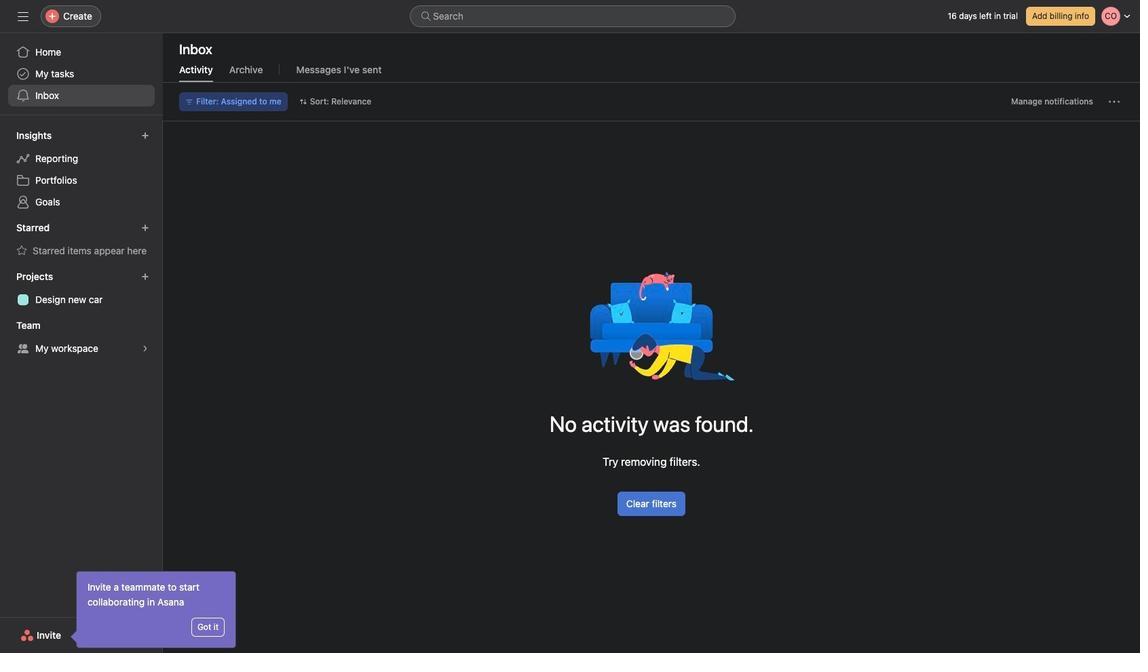 Task type: locate. For each thing, give the bounding box(es) containing it.
see details, my workspace image
[[141, 345, 149, 353]]

list box
[[410, 5, 736, 27]]

tooltip
[[73, 572, 236, 649]]

projects element
[[0, 265, 163, 314]]

starred element
[[0, 216, 163, 265]]

new insights image
[[141, 132, 149, 140]]

insights element
[[0, 124, 163, 216]]

sort: relevance image
[[299, 98, 307, 106]]

new project or portfolio image
[[141, 273, 149, 281]]

add items to starred image
[[141, 224, 149, 232]]



Task type: vqa. For each thing, say whether or not it's contained in the screenshot.
prominent icon
no



Task type: describe. For each thing, give the bounding box(es) containing it.
hide sidebar image
[[18, 11, 29, 22]]

more actions image
[[1110, 96, 1120, 107]]

teams element
[[0, 314, 163, 363]]

global element
[[0, 33, 163, 115]]



